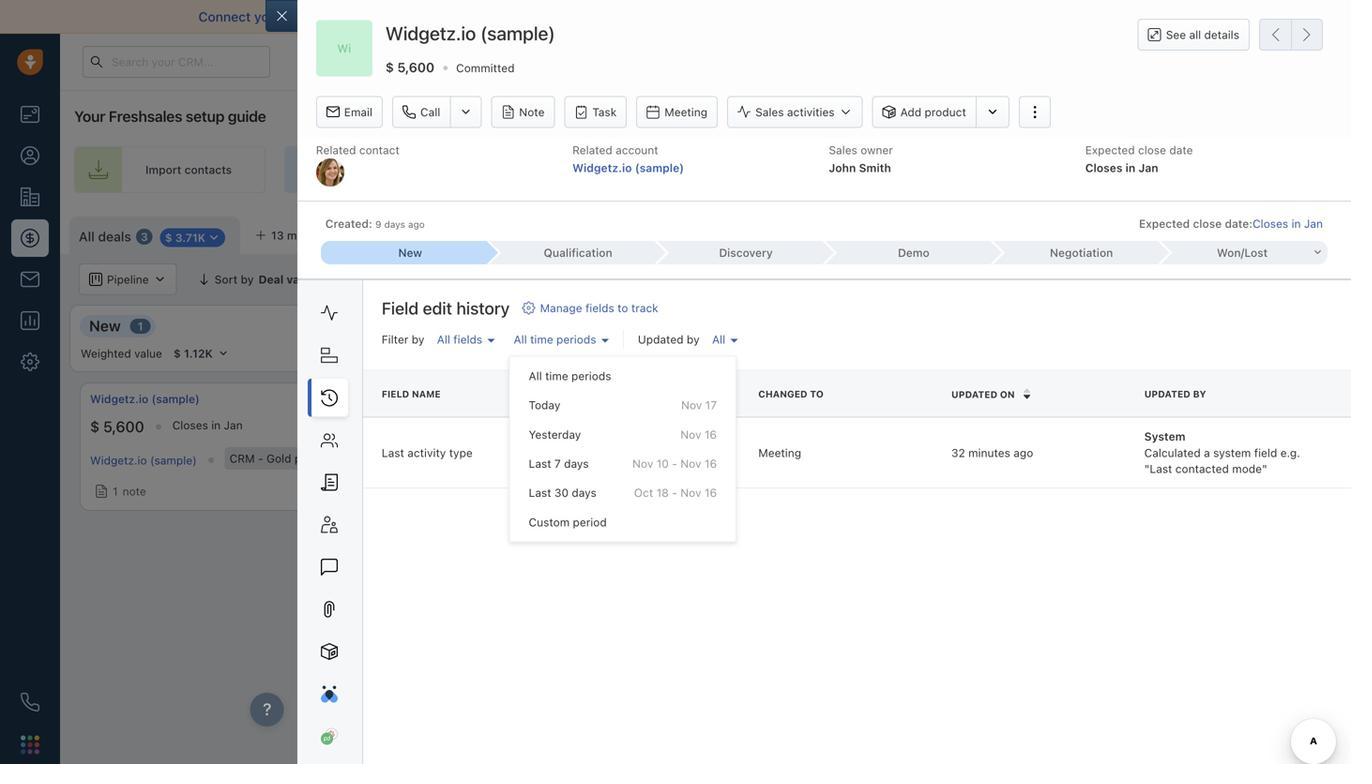 Task type: locate. For each thing, give the bounding box(es) containing it.
1 vertical spatial new
[[89, 317, 121, 335]]

5,600 up call button
[[397, 59, 435, 75]]

(sample) up closes in jan
[[152, 393, 200, 406]]

2 16 from the top
[[705, 458, 717, 471]]

so
[[941, 9, 956, 24]]

1 field from the top
[[382, 298, 419, 319]]

nov left 17
[[681, 399, 702, 412]]

0 vertical spatial 5,600
[[397, 59, 435, 75]]

0 horizontal spatial expected
[[1086, 144, 1135, 157]]

expected
[[1086, 144, 1135, 157], [1139, 217, 1190, 230]]

0 horizontal spatial updated by
[[638, 333, 700, 346]]

all link
[[708, 329, 743, 351]]

0 horizontal spatial your
[[254, 9, 282, 24]]

13 more...
[[271, 229, 325, 242]]

0 vertical spatial acme inc (sample) link
[[395, 391, 496, 407]]

16 down "nov 16"
[[705, 458, 717, 471]]

0 vertical spatial all time periods
[[514, 333, 597, 346]]

related account widgetz.io (sample)
[[573, 144, 684, 174]]

0 vertical spatial expected
[[1086, 144, 1135, 157]]

updated by down track
[[638, 333, 700, 346]]

0 horizontal spatial jan
[[224, 419, 243, 432]]

add deal up system at right bottom
[[1097, 404, 1145, 418]]

ago up new link
[[408, 219, 425, 230]]

1 horizontal spatial ago
[[1014, 447, 1034, 460]]

acme inc (sample) link
[[395, 391, 496, 407], [395, 452, 494, 465]]

0 vertical spatial new
[[398, 246, 422, 259]]

1 vertical spatial sales
[[829, 144, 858, 157]]

9
[[376, 219, 382, 230]]

1 horizontal spatial 5,600
[[397, 59, 435, 75]]

1 vertical spatial acme inc (sample)
[[395, 452, 494, 465]]

period
[[573, 516, 607, 529]]

calculated
[[1145, 447, 1201, 460]]

0 vertical spatial widgetz.io (sample) link
[[573, 161, 684, 174]]

acme down "$ 100"
[[395, 452, 425, 465]]

expected for expected close date:
[[1139, 217, 1190, 230]]

close for date
[[1139, 144, 1167, 157]]

2 horizontal spatial jan
[[1305, 217, 1323, 230]]

0 horizontal spatial deals
[[98, 229, 131, 245]]

0 horizontal spatial note
[[123, 485, 146, 499]]

changed
[[759, 389, 808, 400]]

(sample) up "committed"
[[481, 22, 555, 44]]

demo
[[898, 246, 930, 259]]

0 horizontal spatial 5,600
[[103, 418, 144, 436]]

sequence
[[1159, 163, 1212, 176]]

1 horizontal spatial 1 note
[[418, 482, 451, 495]]

5,600
[[397, 59, 435, 75], [103, 418, 144, 436]]

your inside invite your team link
[[632, 163, 656, 176]]

by right 'filter'
[[412, 333, 425, 346]]

2-
[[561, 9, 574, 24]]

type
[[449, 447, 473, 460]]

widgetz.io (sample) link
[[573, 161, 684, 174], [90, 391, 200, 407], [90, 454, 197, 467]]

widgetz.io (sample) link down closes in jan
[[90, 454, 197, 467]]

sales left activities
[[756, 106, 784, 119]]

expected inside expected close date closes in jan
[[1086, 144, 1135, 157]]

import for import deals
[[1141, 226, 1177, 239]]

updated left on
[[952, 390, 998, 400]]

1 horizontal spatial jan
[[1139, 161, 1159, 174]]

0 vertical spatial acme inc (sample)
[[395, 393, 496, 406]]

days right 7
[[564, 458, 589, 471]]

sales up john
[[829, 144, 858, 157]]

widgetz.io (sample) up "committed"
[[386, 22, 555, 44]]

all time periods down manage
[[514, 333, 597, 346]]

days for 30
[[572, 487, 597, 500]]

all left 3
[[79, 229, 95, 245]]

quotas and forecasting link
[[1082, 264, 1248, 296]]

1 vertical spatial days
[[564, 458, 589, 471]]

1 horizontal spatial sales
[[829, 144, 858, 157]]

0 vertical spatial field
[[382, 298, 419, 319]]

0 vertical spatial $ 5,600
[[386, 59, 435, 75]]

1 horizontal spatial import
[[1141, 226, 1177, 239]]

0 vertical spatial periods
[[557, 333, 597, 346]]

1 vertical spatial inc
[[428, 452, 444, 465]]

2 field from the top
[[382, 389, 409, 400]]

0 horizontal spatial ago
[[408, 219, 425, 230]]

1 horizontal spatial expected
[[1139, 217, 1190, 230]]

route
[[830, 163, 861, 176]]

last 30 days
[[529, 487, 597, 500]]

setup
[[186, 107, 224, 125]]

1 vertical spatial discovery
[[696, 317, 767, 335]]

sales activities button
[[727, 96, 873, 128], [727, 96, 863, 128]]

import left the contacts
[[145, 163, 182, 176]]

no products
[[527, 452, 592, 466]]

2 related from the left
[[573, 144, 613, 157]]

and left enable
[[489, 9, 512, 24]]

Search field
[[1250, 264, 1344, 296]]

from
[[1103, 9, 1132, 24]]

last for last 7 days
[[529, 458, 551, 471]]

2 vertical spatial widgetz.io (sample)
[[90, 454, 197, 467]]

closes in jan
[[172, 419, 243, 432]]

16 for oct 18 - nov 16
[[705, 487, 717, 500]]

and right "quotas"
[[1142, 273, 1162, 286]]

days inside the created: 9 days ago
[[384, 219, 405, 230]]

⌘ o
[[345, 229, 367, 242]]

days
[[384, 219, 405, 230], [564, 458, 589, 471], [572, 487, 597, 500]]

import inside button
[[1141, 226, 1177, 239]]

in inside expected close date closes in jan
[[1126, 161, 1136, 174]]

1 horizontal spatial updated by
[[1145, 389, 1207, 400]]

periods inside "dropdown button"
[[557, 333, 597, 346]]

acme inc (sample)
[[395, 393, 496, 406], [395, 452, 494, 465]]

by up a
[[1193, 389, 1207, 400]]

close up create sales sequence
[[1139, 144, 1167, 157]]

0 vertical spatial close
[[1139, 144, 1167, 157]]

5,600 left closes in jan
[[103, 418, 144, 436]]

see all details button
[[1138, 19, 1250, 51]]

widgetz.io (sample) link up closes in jan
[[90, 391, 200, 407]]

periods down all time periods "dropdown button"
[[572, 370, 612, 383]]

2 inc from the top
[[428, 452, 444, 465]]

0 vertical spatial widgetz.io (sample)
[[386, 22, 555, 44]]

16 for nov 10 - nov 16
[[705, 458, 717, 471]]

create
[[1089, 163, 1125, 176]]

1 vertical spatial 16
[[705, 458, 717, 471]]

all inside "dropdown button"
[[514, 333, 527, 346]]

conversations.
[[687, 9, 778, 24]]

fields right manage
[[586, 302, 615, 315]]

jan up search field
[[1305, 217, 1323, 230]]

0 horizontal spatial related
[[316, 144, 356, 157]]

updated down track
[[638, 333, 684, 346]]

details
[[1205, 28, 1240, 41]]

2 horizontal spatial note
[[1311, 485, 1335, 499]]

import contacts link
[[74, 146, 266, 193]]

days right "9"
[[384, 219, 405, 230]]

won / lost
[[1217, 246, 1268, 259]]

0 vertical spatial ago
[[408, 219, 425, 230]]

-
[[566, 447, 571, 460], [571, 447, 576, 460], [576, 447, 581, 460], [258, 452, 263, 466], [672, 458, 678, 471], [672, 487, 678, 500]]

add deal inside button
[[1285, 226, 1333, 239]]

container_wx8msf4aqz5i3rn1 image inside the "1 filter applied" button
[[341, 273, 354, 286]]

updated
[[638, 333, 684, 346], [1145, 389, 1191, 400], [952, 390, 998, 400]]

1 vertical spatial widgetz.io (sample)
[[90, 393, 200, 406]]

1 horizontal spatial deals
[[1180, 226, 1209, 239]]

last left the 30
[[529, 487, 551, 500]]

acme inc (sample) down 100
[[395, 452, 494, 465]]

ago inside the created: 9 days ago
[[408, 219, 425, 230]]

your right leads
[[911, 163, 935, 176]]

your down account
[[632, 163, 656, 176]]

1 vertical spatial close
[[1193, 217, 1222, 230]]

sales activities
[[756, 106, 835, 119]]

0 horizontal spatial by
[[412, 333, 425, 346]]

13 more... button
[[245, 222, 336, 249]]

1 horizontal spatial add deal
[[1097, 404, 1145, 418]]

2 horizontal spatial by
[[1193, 389, 1207, 400]]

Search your CRM... text field
[[83, 46, 270, 78]]

3
[[141, 230, 148, 244]]

your inside route leads to your team link
[[911, 163, 935, 176]]

1 horizontal spatial related
[[573, 144, 613, 157]]

invite
[[599, 163, 629, 176]]

expected up create
[[1086, 144, 1135, 157]]

create sales sequence
[[1089, 163, 1212, 176]]

time
[[530, 333, 553, 346], [545, 370, 569, 383]]

0 horizontal spatial team
[[659, 163, 686, 176]]

days for 7
[[564, 458, 589, 471]]

deals for import
[[1180, 226, 1209, 239]]

expected for expected close date
[[1086, 144, 1135, 157]]

0 vertical spatial fields
[[586, 302, 615, 315]]

widgetz.io (sample) link down account
[[573, 161, 684, 174]]

expected close date: closes in jan
[[1139, 217, 1323, 230]]

time down manage
[[530, 333, 553, 346]]

freshsales
[[109, 107, 182, 125]]

all time periods
[[514, 333, 597, 346], [529, 370, 612, 383]]

jan left sequence
[[1139, 161, 1159, 174]]

all time periods down all time periods "dropdown button"
[[529, 370, 612, 383]]

to left track
[[618, 302, 628, 315]]

0 vertical spatial discovery
[[719, 246, 773, 259]]

discovery down discovery link
[[696, 317, 767, 335]]

to left start
[[1054, 9, 1067, 24]]

your for mailbox
[[254, 9, 282, 24]]

0 vertical spatial days
[[384, 219, 405, 230]]

(sample) inside related account widgetz.io (sample)
[[635, 161, 684, 174]]

1 horizontal spatial your
[[632, 163, 656, 176]]

acme inc (sample) up 100
[[395, 393, 496, 406]]

your left mailbox
[[254, 9, 282, 24]]

widgetz.io (sample) up closes in jan
[[90, 393, 200, 406]]

16 down 17
[[705, 428, 717, 441]]

don't
[[986, 9, 1018, 24]]

freshworks switcher image
[[21, 736, 39, 755]]

1 horizontal spatial updated
[[952, 390, 998, 400]]

start
[[1070, 9, 1099, 24]]

jan inside expected close date closes in jan
[[1139, 161, 1159, 174]]

updated up system at right bottom
[[1145, 389, 1191, 400]]

note
[[519, 106, 545, 119]]

widgetz.io (sample) inside dialog
[[386, 22, 555, 44]]

acme inc (sample) link down 100
[[395, 452, 494, 465]]

by for the all fields link
[[412, 333, 425, 346]]

1 vertical spatial jan
[[1305, 217, 1323, 230]]

wi
[[337, 42, 351, 55]]

2 vertical spatial days
[[572, 487, 597, 500]]

mailbox
[[285, 9, 334, 24]]

field left name
[[382, 389, 409, 400]]

ago right minutes on the right bottom of page
[[1014, 447, 1034, 460]]

3 16 from the top
[[705, 487, 717, 500]]

1 vertical spatial field
[[382, 389, 409, 400]]

have
[[1021, 9, 1051, 24]]

1 vertical spatial import
[[1141, 226, 1177, 239]]

by left the 'all' "link"
[[687, 333, 700, 346]]

0 vertical spatial import
[[145, 163, 182, 176]]

1 acme inc (sample) link from the top
[[395, 391, 496, 407]]

note for $ 100
[[428, 482, 451, 495]]

inc left the 'type'
[[428, 452, 444, 465]]

container_wx8msf4aqz5i3rn1 image inside quotas and forecasting link
[[1082, 273, 1095, 286]]

related
[[316, 144, 356, 157], [573, 144, 613, 157]]

$ 5,600 up call button
[[386, 59, 435, 75]]

2 horizontal spatial updated
[[1145, 389, 1191, 400]]

1 horizontal spatial new
[[398, 246, 422, 259]]

5,600 inside widgetz.io (sample) dialog
[[397, 59, 435, 75]]

you
[[960, 9, 982, 24]]

0 horizontal spatial import
[[145, 163, 182, 176]]

updated by up system at right bottom
[[1145, 389, 1207, 400]]

to up wi
[[337, 9, 350, 24]]

field edit history
[[382, 298, 510, 319]]

close image
[[1323, 12, 1333, 22]]

close left date:
[[1193, 217, 1222, 230]]

0 vertical spatial time
[[530, 333, 553, 346]]

0 horizontal spatial qualification
[[393, 317, 483, 335]]

add inside button
[[901, 106, 922, 119]]

new down all deals 'link' on the top left
[[89, 317, 121, 335]]

inc up 100
[[429, 393, 445, 406]]

connect your mailbox to improve deliverability and enable 2-way sync of email conversations.
[[198, 9, 778, 24]]

all up today
[[529, 370, 542, 383]]

discovery inside widgetz.io (sample) dialog
[[719, 246, 773, 259]]

0 vertical spatial acme
[[395, 393, 426, 406]]

1 related from the left
[[316, 144, 356, 157]]

16 down nov 10 - nov 16
[[705, 487, 717, 500]]

days right the 30
[[572, 487, 597, 500]]

meeting inside button
[[665, 106, 708, 119]]

expected down create sales sequence
[[1139, 217, 1190, 230]]

name
[[412, 389, 441, 400]]

all right the all fields link
[[514, 333, 527, 346]]

committed
[[456, 61, 515, 74]]

field for field name
[[382, 389, 409, 400]]

acme up "$ 100"
[[395, 393, 426, 406]]

2 horizontal spatial your
[[911, 163, 935, 176]]

gold
[[267, 452, 291, 466]]

0 horizontal spatial meeting
[[665, 106, 708, 119]]

note for $ 5,600
[[123, 485, 146, 499]]

widgetz.io (sample) down closes in jan
[[90, 454, 197, 467]]

related down email button
[[316, 144, 356, 157]]

closes
[[1086, 161, 1123, 174], [1253, 217, 1289, 230], [172, 419, 208, 432], [462, 419, 498, 432]]

0 vertical spatial updated by
[[638, 333, 700, 346]]

related up invite
[[573, 144, 613, 157]]

team down meeting button
[[659, 163, 686, 176]]

all
[[1190, 28, 1202, 41]]

nov down today
[[514, 419, 535, 432]]

0 vertical spatial sales
[[756, 106, 784, 119]]

$ 3,200
[[1278, 418, 1333, 436]]

0 vertical spatial qualification
[[544, 246, 613, 259]]

1 vertical spatial updated by
[[1145, 389, 1207, 400]]

$ inside widgetz.io (sample) dialog
[[386, 59, 394, 75]]

import up 'quotas and forecasting'
[[1141, 226, 1177, 239]]

all down field edit history
[[437, 333, 450, 346]]

container_wx8msf4aqz5i3rn1 image
[[341, 273, 354, 286], [1082, 273, 1095, 286], [789, 405, 803, 418], [1079, 405, 1093, 418], [400, 482, 413, 495], [95, 485, 108, 499], [1283, 485, 1296, 499]]

time up today
[[545, 370, 569, 383]]

0 vertical spatial 16
[[705, 428, 717, 441]]

16
[[705, 428, 717, 441], [705, 458, 717, 471], [705, 487, 717, 500]]

all right container_wx8msf4aqz5i3rn1 image
[[484, 273, 498, 286]]

0 horizontal spatial new
[[89, 317, 121, 335]]

1 vertical spatial acme
[[395, 452, 425, 465]]

fields down history
[[454, 333, 483, 346]]

0 vertical spatial meeting
[[665, 106, 708, 119]]

history
[[457, 298, 510, 319]]

add inside button
[[1285, 226, 1307, 239]]

all inside button
[[484, 273, 498, 286]]

1 horizontal spatial $ 5,600
[[386, 59, 435, 75]]

new up applied
[[398, 246, 422, 259]]

$ 5,600 left closes in jan
[[90, 418, 144, 436]]

created:
[[326, 217, 372, 230]]

last left 7
[[529, 458, 551, 471]]

task button
[[565, 96, 627, 128]]

discovery up the 'all' "link"
[[719, 246, 773, 259]]

1 vertical spatial fields
[[454, 333, 483, 346]]

(sample) up the closes in nov on the bottom left of the page
[[448, 393, 496, 406]]

sales inside sales owner john smith
[[829, 144, 858, 157]]

0 horizontal spatial close
[[1139, 144, 1167, 157]]

add deal down changed to
[[807, 404, 855, 418]]

meeting up invite your team
[[665, 106, 708, 119]]

account
[[616, 144, 659, 157]]

1 vertical spatial 5,600
[[103, 418, 144, 436]]

jan up crm
[[224, 419, 243, 432]]

crm
[[230, 452, 255, 466]]

team down product in the top of the page
[[938, 163, 965, 176]]

field down '1 filter applied' at top
[[382, 298, 419, 319]]

1 horizontal spatial meeting
[[759, 447, 802, 460]]

your
[[74, 107, 105, 125]]

1 vertical spatial expected
[[1139, 217, 1190, 230]]

to right 'changed'
[[810, 389, 824, 400]]

team
[[659, 163, 686, 176], [938, 163, 965, 176]]

0 horizontal spatial $ 5,600
[[90, 418, 144, 436]]

scratch.
[[1135, 9, 1186, 24]]

0 horizontal spatial sales
[[756, 106, 784, 119]]

1
[[362, 273, 367, 286], [138, 320, 143, 333], [418, 482, 423, 495], [113, 485, 118, 499], [1301, 485, 1306, 499]]

nov left 10
[[633, 458, 654, 471]]

sales for sales owner john smith
[[829, 144, 858, 157]]

1 horizontal spatial close
[[1193, 217, 1222, 230]]

last inside widgetz.io (sample) dialog
[[382, 447, 404, 460]]

1 horizontal spatial fields
[[586, 302, 615, 315]]

lost
[[1245, 246, 1268, 259]]

oct 18 - nov 16
[[634, 487, 717, 500]]

meeting down 'changed'
[[759, 447, 802, 460]]

0 horizontal spatial 1 note
[[113, 485, 146, 499]]

1 horizontal spatial note
[[428, 482, 451, 495]]

close inside expected close date closes in jan
[[1139, 144, 1167, 157]]

changed to
[[759, 389, 824, 400]]

(sample) down account
[[635, 161, 684, 174]]

acme inc (sample) link up 100
[[395, 391, 496, 407]]

last down "$ 100"
[[382, 447, 404, 460]]

all up 17
[[712, 333, 726, 346]]

1 horizontal spatial team
[[938, 163, 965, 176]]

7
[[555, 458, 561, 471]]

add deal up search field
[[1285, 226, 1333, 239]]

$ 5,600
[[386, 59, 435, 75], [90, 418, 144, 436]]

1 team from the left
[[659, 163, 686, 176]]

1 inc from the top
[[429, 393, 445, 406]]

product
[[925, 106, 967, 119]]

100
[[408, 418, 434, 436]]

1 vertical spatial time
[[545, 370, 569, 383]]

all fields
[[437, 333, 483, 346]]

deals inside button
[[1180, 226, 1209, 239]]

monthly
[[320, 452, 363, 466]]

2 horizontal spatial 1 note
[[1301, 485, 1335, 499]]

periods down manage fields to track link
[[557, 333, 597, 346]]

(sam
[[1332, 454, 1352, 467]]

related inside related account widgetz.io (sample)
[[573, 144, 613, 157]]



Task type: describe. For each thing, give the bounding box(es) containing it.
plan
[[295, 452, 317, 466]]

1 vertical spatial meeting
[[759, 447, 802, 460]]

add product
[[901, 106, 967, 119]]

field for field edit history
[[382, 298, 419, 319]]

expected close date closes in jan
[[1086, 144, 1193, 174]]

1 inside button
[[362, 273, 367, 286]]

1 acme inc (sample) from the top
[[395, 393, 496, 406]]

phone element
[[11, 684, 49, 722]]

invite your team link
[[527, 146, 740, 193]]

products
[[545, 452, 592, 466]]

all time periods inside "dropdown button"
[[514, 333, 597, 346]]

days for 9
[[384, 219, 405, 230]]

techcave (sam
[[1278, 454, 1352, 467]]

import for import contacts
[[145, 163, 182, 176]]

techcave
[[1278, 454, 1328, 467]]

yesterday
[[529, 428, 581, 441]]

2 acme from the top
[[395, 452, 425, 465]]

2 acme inc (sample) link from the top
[[395, 452, 494, 465]]

3,200
[[1292, 418, 1333, 436]]

import contacts
[[145, 163, 232, 176]]

way
[[574, 9, 599, 24]]

related for related account widgetz.io (sample)
[[573, 144, 613, 157]]

sales for sales activities
[[756, 106, 784, 119]]

all deal owners
[[484, 273, 566, 286]]

sales
[[1128, 163, 1156, 176]]

filter
[[370, 273, 396, 286]]

add product button
[[873, 96, 976, 128]]

activities
[[787, 106, 835, 119]]

crm - gold plan monthly (sample)
[[230, 452, 413, 466]]

nov 17
[[681, 399, 717, 412]]

0 horizontal spatial updated
[[638, 333, 684, 346]]

add deal button
[[1260, 217, 1342, 249]]

last for last 30 days
[[529, 487, 551, 500]]

owners
[[527, 273, 566, 286]]

jan for expected close date: closes in jan
[[1305, 217, 1323, 230]]

container_wx8msf4aqz5i3rn1 image
[[463, 273, 477, 286]]

(sample) down "$ 100"
[[366, 452, 413, 466]]

last for last activity type
[[382, 447, 404, 460]]

meeting button
[[637, 96, 718, 128]]

1 filter applied
[[362, 273, 439, 286]]

forecasting
[[1166, 273, 1230, 286]]

o
[[359, 229, 367, 242]]

1 vertical spatial and
[[1142, 273, 1162, 286]]

system
[[1145, 430, 1186, 444]]

18
[[657, 487, 669, 500]]

1 vertical spatial $ 5,600
[[90, 418, 144, 436]]

10
[[657, 458, 669, 471]]

2 vertical spatial jan
[[224, 419, 243, 432]]

1 vertical spatial qualification
[[393, 317, 483, 335]]

related contact
[[316, 144, 400, 157]]

time inside "dropdown button"
[[530, 333, 553, 346]]

$ 5,600 inside widgetz.io (sample) dialog
[[386, 59, 435, 75]]

demo link
[[824, 241, 992, 265]]

qualification link
[[489, 241, 657, 265]]

2 vertical spatial widgetz.io (sample) link
[[90, 454, 197, 467]]

no
[[527, 452, 542, 466]]

all deals 3
[[79, 229, 148, 245]]

today
[[529, 399, 561, 412]]

2 acme inc (sample) from the top
[[395, 452, 494, 465]]

32
[[952, 447, 966, 460]]

jan for expected close date closes in jan
[[1139, 161, 1159, 174]]

32 minutes ago
[[952, 447, 1034, 460]]

1 vertical spatial widgetz.io (sample) link
[[90, 391, 200, 407]]

import deals
[[1141, 226, 1209, 239]]

contacted
[[1176, 463, 1229, 476]]

fields for manage
[[586, 302, 615, 315]]

by for the 'all' "link"
[[687, 333, 700, 346]]

field
[[1255, 447, 1278, 460]]

(sample) down closes in jan
[[150, 454, 197, 467]]

17
[[706, 399, 717, 412]]

2 team from the left
[[938, 163, 965, 176]]

edit
[[423, 298, 452, 319]]

1 vertical spatial ago
[[1014, 447, 1034, 460]]

manage
[[540, 302, 582, 315]]

task
[[593, 106, 617, 119]]

your for team
[[632, 163, 656, 176]]

closes inside expected close date closes in jan
[[1086, 161, 1123, 174]]

new inside widgetz.io (sample) dialog
[[398, 246, 422, 259]]

all time periods button
[[509, 328, 614, 352]]

nov down nov 17 in the bottom right of the page
[[681, 428, 702, 441]]

all inside "link"
[[712, 333, 726, 346]]

closes in nov
[[462, 419, 535, 432]]

leads
[[864, 163, 894, 176]]

nov 16
[[681, 428, 717, 441]]

created: 9 days ago
[[326, 217, 425, 230]]

phone image
[[21, 694, 39, 712]]

import deals group
[[1116, 217, 1250, 249]]

field name
[[382, 389, 441, 400]]

call
[[421, 106, 440, 119]]

e.g.
[[1281, 447, 1301, 460]]

1 note for $ 100
[[418, 482, 451, 495]]

nov right 18
[[681, 487, 702, 500]]

invite your team
[[599, 163, 686, 176]]

system calculated a system field e.g. "last contacted mode"
[[1145, 430, 1301, 476]]

email button
[[316, 96, 383, 128]]

system
[[1214, 447, 1252, 460]]

1 vertical spatial periods
[[572, 370, 612, 383]]

(sample) down the closes in nov on the bottom left of the page
[[447, 452, 494, 465]]

to right leads
[[897, 163, 908, 176]]

more...
[[287, 229, 325, 242]]

widgetz.io (sample) dialog
[[265, 0, 1352, 765]]

"last
[[1145, 463, 1173, 476]]

last 7 days
[[529, 458, 589, 471]]

deals for all
[[98, 229, 131, 245]]

connect
[[198, 9, 251, 24]]

related for related contact
[[316, 144, 356, 157]]

1 vertical spatial all time periods
[[529, 370, 612, 383]]

discovery link
[[657, 241, 824, 265]]

nov 10 - nov 16
[[633, 458, 717, 471]]

guide
[[228, 107, 266, 125]]

widgetz.io inside related account widgetz.io (sample)
[[573, 161, 632, 174]]

close for date:
[[1193, 217, 1222, 230]]

enable
[[516, 9, 557, 24]]

fields for all
[[454, 333, 483, 346]]

so you don't have to start from scratch.
[[941, 9, 1186, 24]]

1 16 from the top
[[705, 428, 717, 441]]

a
[[1204, 447, 1211, 460]]

/
[[1241, 246, 1245, 259]]

quotas
[[1100, 273, 1139, 286]]

1 note for $ 5,600
[[113, 485, 146, 499]]

all fields link
[[432, 329, 500, 351]]

qualification inside "link"
[[544, 246, 613, 259]]

date
[[1170, 144, 1193, 157]]

0 horizontal spatial add deal
[[807, 404, 855, 418]]

nov right 10
[[681, 458, 702, 471]]

1 filter applied button
[[329, 264, 451, 296]]

note button
[[491, 96, 555, 128]]

---
[[566, 447, 581, 460]]

deliverability
[[406, 9, 486, 24]]

your freshsales setup guide
[[74, 107, 266, 125]]

owner
[[861, 144, 893, 157]]

activity
[[408, 447, 446, 460]]

of
[[635, 9, 648, 24]]

1 acme from the top
[[395, 393, 426, 406]]

0 vertical spatial and
[[489, 9, 512, 24]]



Task type: vqa. For each thing, say whether or not it's contained in the screenshot.
Call button
yes



